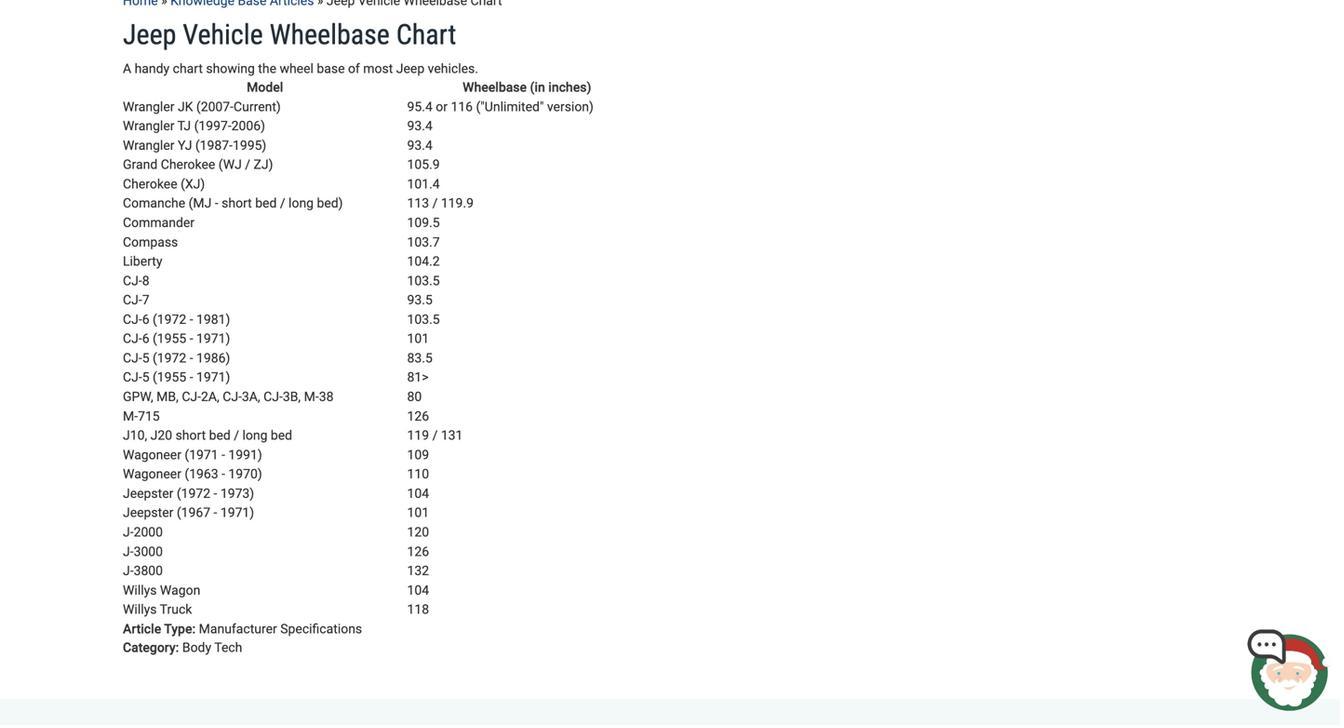 Task type: locate. For each thing, give the bounding box(es) containing it.
95.4 or 116 ("unlimited" version)
[[407, 99, 594, 114]]

a
[[123, 61, 131, 76]]

- left 1981)
[[190, 312, 193, 327]]

1 horizontal spatial short
[[222, 196, 252, 211]]

vehicle
[[183, 18, 263, 51]]

1 vertical spatial j-
[[123, 544, 134, 559]]

93.4
[[407, 118, 433, 134], [407, 138, 433, 153]]

2 103.5 from the top
[[407, 312, 440, 327]]

0 vertical spatial 1971)
[[196, 331, 230, 346]]

j-
[[123, 525, 134, 540], [123, 544, 134, 559], [123, 563, 134, 579]]

126 for j-3000
[[407, 544, 429, 559]]

bed down '3b,'
[[271, 428, 292, 443]]

126
[[407, 409, 429, 424], [407, 544, 429, 559]]

126 up "119"
[[407, 409, 429, 424]]

(1955 for 5
[[153, 370, 186, 385]]

0 horizontal spatial long
[[242, 428, 268, 443]]

willys truck
[[123, 602, 192, 617]]

- right (mj at left
[[215, 196, 219, 211]]

short
[[222, 196, 252, 211], [176, 428, 206, 443]]

1 vertical spatial wagoneer
[[123, 467, 181, 482]]

0 horizontal spatial wheelbase
[[270, 18, 390, 51]]

1 vertical spatial willys
[[123, 602, 157, 617]]

0 vertical spatial wagoneer
[[123, 447, 181, 463]]

-
[[215, 196, 219, 211], [190, 312, 193, 327], [190, 331, 193, 346], [190, 350, 193, 366], [190, 370, 193, 385], [222, 447, 225, 463], [222, 467, 225, 482], [214, 486, 217, 501], [214, 505, 217, 521]]

0 vertical spatial 103.5
[[407, 273, 440, 288]]

2 vertical spatial j-
[[123, 563, 134, 579]]

1 vertical spatial 1971)
[[196, 370, 230, 385]]

104 for jeepster (1972 - 1973)
[[407, 486, 429, 501]]

6 for (1972
[[142, 312, 149, 327]]

1 vertical spatial jeep
[[396, 61, 425, 76]]

2 6 from the top
[[142, 331, 149, 346]]

1 vertical spatial long
[[242, 428, 268, 443]]

1 93.4 from the top
[[407, 118, 433, 134]]

1 vertical spatial 103.5
[[407, 312, 440, 327]]

wagoneer
[[123, 447, 181, 463], [123, 467, 181, 482]]

2 126 from the top
[[407, 544, 429, 559]]

2 vertical spatial (1972
[[177, 486, 210, 501]]

1 wagoneer from the top
[[123, 447, 181, 463]]

(1972
[[153, 312, 186, 327], [153, 350, 186, 366], [177, 486, 210, 501]]

0 vertical spatial 93.4
[[407, 118, 433, 134]]

wheelbase up base
[[270, 18, 390, 51]]

0 vertical spatial m-
[[304, 389, 319, 405]]

(1955 up cj-5 (1972 - 1986)
[[153, 331, 186, 346]]

5 up the cj-5 (1955 - 1971)
[[142, 350, 149, 366]]

1971)
[[196, 331, 230, 346], [196, 370, 230, 385], [221, 505, 254, 521]]

(1972 up cj-6 (1955 - 1971)
[[153, 312, 186, 327]]

1 126 from the top
[[407, 409, 429, 424]]

1 vertical spatial 104
[[407, 583, 429, 598]]

126 down 120
[[407, 544, 429, 559]]

- up cj-5 (1972 - 1986)
[[190, 331, 193, 346]]

/ left bed) in the top left of the page
[[280, 196, 285, 211]]

a handy chart showing the wheel base of most jeep vehicles.
[[123, 61, 478, 76]]

showing
[[206, 61, 255, 76]]

(1955 up the mb,
[[153, 370, 186, 385]]

0 vertical spatial willys
[[123, 583, 157, 598]]

1 vertical spatial 6
[[142, 331, 149, 346]]

cj- for cj-6 (1955 - 1971)
[[123, 331, 142, 346]]

103.7
[[407, 234, 440, 250]]

101.4
[[407, 176, 440, 192]]

long up 1991)
[[242, 428, 268, 443]]

wrangler
[[123, 99, 175, 114], [123, 118, 175, 134], [123, 138, 175, 153]]

tj
[[178, 118, 191, 134]]

- right (1963 at the bottom left
[[222, 467, 225, 482]]

1 vertical spatial 101
[[407, 505, 429, 521]]

chart
[[396, 18, 457, 51]]

1 wrangler from the top
[[123, 99, 175, 114]]

1 (1955 from the top
[[153, 331, 186, 346]]

- right (1967
[[214, 505, 217, 521]]

0 vertical spatial wrangler
[[123, 99, 175, 114]]

- down cj-5 (1972 - 1986)
[[190, 370, 193, 385]]

m- right '3b,'
[[304, 389, 319, 405]]

0 horizontal spatial short
[[176, 428, 206, 443]]

2000
[[134, 525, 163, 540]]

cj- for cj-5 (1955 - 1971)
[[123, 370, 142, 385]]

wrangler for wrangler tj (1997-2006)
[[123, 118, 175, 134]]

1 jeepster from the top
[[123, 486, 174, 501]]

2 wrangler from the top
[[123, 118, 175, 134]]

jeep right most
[[396, 61, 425, 76]]

1 vertical spatial short
[[176, 428, 206, 443]]

3000
[[134, 544, 163, 559]]

119.9
[[441, 196, 474, 211]]

0 vertical spatial (1955
[[153, 331, 186, 346]]

104 down "110"
[[407, 486, 429, 501]]

1 vertical spatial 93.4
[[407, 138, 433, 153]]

jeep vehicle wheelbase chart
[[123, 18, 457, 51]]

(1997-
[[194, 118, 232, 134]]

1 vertical spatial 126
[[407, 544, 429, 559]]

(1972 down cj-6 (1955 - 1971)
[[153, 350, 186, 366]]

willys up article
[[123, 602, 157, 617]]

wrangler up grand
[[123, 138, 175, 153]]

83.5
[[407, 350, 433, 366]]

2 101 from the top
[[407, 505, 429, 521]]

101 for cj-6 (1955 - 1971)
[[407, 331, 429, 346]]

38
[[319, 389, 334, 405]]

j10,
[[123, 428, 147, 443]]

1 vertical spatial 5
[[142, 370, 149, 385]]

willys down j-3800
[[123, 583, 157, 598]]

2 j- from the top
[[123, 544, 134, 559]]

cherokee down yj
[[161, 157, 215, 172]]

(1972 up (1967
[[177, 486, 210, 501]]

109.5
[[407, 215, 440, 230]]

(mj
[[189, 196, 212, 211]]

j- for 3800
[[123, 563, 134, 579]]

compass
[[123, 234, 178, 250]]

or
[[436, 99, 448, 114]]

101 up 83.5
[[407, 331, 429, 346]]

2 (1955 from the top
[[153, 370, 186, 385]]

131
[[441, 428, 463, 443]]

type:
[[164, 621, 196, 637]]

wrangler left tj
[[123, 118, 175, 134]]

of
[[348, 61, 360, 76]]

short right (mj at left
[[222, 196, 252, 211]]

current)
[[234, 99, 281, 114]]

1 5 from the top
[[142, 350, 149, 366]]

j- down 'j-2000'
[[123, 544, 134, 559]]

6
[[142, 312, 149, 327], [142, 331, 149, 346]]

2 104 from the top
[[407, 583, 429, 598]]

0 vertical spatial jeepster
[[123, 486, 174, 501]]

2a,
[[201, 389, 219, 405]]

jk
[[178, 99, 193, 114]]

bed
[[255, 196, 277, 211], [209, 428, 231, 443], [271, 428, 292, 443]]

0 vertical spatial 126
[[407, 409, 429, 424]]

j- down j-3000
[[123, 563, 134, 579]]

wagoneer (1963 - 1970)
[[123, 467, 262, 482]]

chart
[[173, 61, 203, 76]]

category:
[[123, 640, 179, 655]]

2 vertical spatial wrangler
[[123, 138, 175, 153]]

101 up 120
[[407, 505, 429, 521]]

1 vertical spatial jeepster
[[123, 505, 174, 521]]

1 vertical spatial wrangler
[[123, 118, 175, 134]]

0 vertical spatial 6
[[142, 312, 149, 327]]

6 up cj-5 (1972 - 1986)
[[142, 331, 149, 346]]

commander
[[123, 215, 195, 230]]

1 vertical spatial (1955
[[153, 370, 186, 385]]

3 wrangler from the top
[[123, 138, 175, 153]]

article
[[123, 621, 161, 637]]

m- up j10,
[[123, 409, 138, 424]]

0 vertical spatial 5
[[142, 350, 149, 366]]

cj-8
[[123, 273, 149, 288]]

cherokee up comanche
[[123, 176, 177, 192]]

1 willys from the top
[[123, 583, 157, 598]]

long left bed) in the top left of the page
[[289, 196, 314, 211]]

0 vertical spatial 104
[[407, 486, 429, 501]]

3800
[[134, 563, 163, 579]]

0 vertical spatial short
[[222, 196, 252, 211]]

1 horizontal spatial m-
[[304, 389, 319, 405]]

1 101 from the top
[[407, 331, 429, 346]]

1971) down '1986)'
[[196, 370, 230, 385]]

1 vertical spatial (1972
[[153, 350, 186, 366]]

2 5 from the top
[[142, 370, 149, 385]]

j- up j-3000
[[123, 525, 134, 540]]

103.5
[[407, 273, 440, 288], [407, 312, 440, 327]]

2 willys from the top
[[123, 602, 157, 617]]

cj- for cj-6 (1972 - 1981)
[[123, 312, 142, 327]]

/ up 1991)
[[234, 428, 239, 443]]

1971) down the 1973)
[[221, 505, 254, 521]]

93.4 for wrangler tj (1997-2006)
[[407, 118, 433, 134]]

truck
[[160, 602, 192, 617]]

comanche
[[123, 196, 185, 211]]

6 down 7
[[142, 312, 149, 327]]

1971) down 1981)
[[196, 331, 230, 346]]

0 horizontal spatial m-
[[123, 409, 138, 424]]

/ right "119"
[[433, 428, 438, 443]]

j- for 2000
[[123, 525, 134, 540]]

short up wagoneer (1971 - 1991)
[[176, 428, 206, 443]]

1 104 from the top
[[407, 486, 429, 501]]

2 jeepster from the top
[[123, 505, 174, 521]]

wagoneer for wagoneer (1971 - 1991)
[[123, 447, 181, 463]]

j10, j20 short bed / long bed
[[123, 428, 292, 443]]

1981)
[[196, 312, 230, 327]]

1 horizontal spatial long
[[289, 196, 314, 211]]

2 93.4 from the top
[[407, 138, 433, 153]]

jeep
[[123, 18, 176, 51], [396, 61, 425, 76]]

1 103.5 from the top
[[407, 273, 440, 288]]

0 vertical spatial j-
[[123, 525, 134, 540]]

93.4 down 95.4
[[407, 118, 433, 134]]

(1972 for 6
[[153, 312, 186, 327]]

wrangler left jk at the top of page
[[123, 99, 175, 114]]

gpw, mb, cj-2a, cj-3a, cj-3b, m-38
[[123, 389, 334, 405]]

3 j- from the top
[[123, 563, 134, 579]]

95.4
[[407, 99, 433, 114]]

0 vertical spatial (1972
[[153, 312, 186, 327]]

5 for (1972
[[142, 350, 149, 366]]

104 up 118
[[407, 583, 429, 598]]

jeepster
[[123, 486, 174, 501], [123, 505, 174, 521]]

jeep up 'handy'
[[123, 18, 176, 51]]

wagoneer (1971 - 1991)
[[123, 447, 262, 463]]

mb,
[[157, 389, 179, 405]]

body
[[182, 640, 211, 655]]

104 for willys wagon
[[407, 583, 429, 598]]

2006)
[[232, 118, 265, 134]]

wheelbase up "95.4 or 116 ("unlimited" version)"
[[463, 80, 527, 95]]

2 wagoneer from the top
[[123, 467, 181, 482]]

0 vertical spatial 101
[[407, 331, 429, 346]]

0 vertical spatial jeep
[[123, 18, 176, 51]]

6 for (1955
[[142, 331, 149, 346]]

cj-
[[123, 273, 142, 288], [123, 292, 142, 308], [123, 312, 142, 327], [123, 331, 142, 346], [123, 350, 142, 366], [123, 370, 142, 385], [182, 389, 201, 405], [223, 389, 242, 405], [264, 389, 283, 405]]

5 up gpw,
[[142, 370, 149, 385]]

101
[[407, 331, 429, 346], [407, 505, 429, 521]]

93.4 up 105.9
[[407, 138, 433, 153]]

105.9
[[407, 157, 440, 172]]

j-3800
[[123, 563, 163, 579]]

80
[[407, 389, 422, 405]]

113 / 119.9
[[407, 196, 474, 211]]

cherokee (xj)
[[123, 176, 205, 192]]

103.5 down 93.5 on the top of the page
[[407, 312, 440, 327]]

113
[[407, 196, 429, 211]]

handy
[[135, 61, 170, 76]]

5
[[142, 350, 149, 366], [142, 370, 149, 385]]

1 6 from the top
[[142, 312, 149, 327]]

103.5 down 104.2
[[407, 273, 440, 288]]

1 vertical spatial m-
[[123, 409, 138, 424]]

1 j- from the top
[[123, 525, 134, 540]]

1 horizontal spatial wheelbase
[[463, 80, 527, 95]]

103.5 for cj-8
[[407, 273, 440, 288]]



Task type: describe. For each thing, give the bounding box(es) containing it.
1973)
[[221, 486, 254, 501]]

104.2
[[407, 254, 440, 269]]

116
[[451, 99, 473, 114]]

132
[[407, 563, 429, 579]]

(1955 for 6
[[153, 331, 186, 346]]

cj-7
[[123, 292, 149, 308]]

1 horizontal spatial jeep
[[396, 61, 425, 76]]

base
[[317, 61, 345, 76]]

inches)
[[549, 80, 592, 95]]

wrangler tj (1997-2006)
[[123, 118, 265, 134]]

wrangler jk (2007-current)
[[123, 99, 281, 114]]

article type: manufacturer specifications category: body tech
[[123, 621, 362, 655]]

willys wagon
[[123, 583, 200, 598]]

cj- for cj-7
[[123, 292, 142, 308]]

/ left zj)
[[245, 157, 251, 172]]

wheelbase (in inches)
[[463, 80, 592, 95]]

model
[[247, 80, 283, 95]]

version)
[[547, 99, 594, 114]]

grand
[[123, 157, 158, 172]]

1 vertical spatial wheelbase
[[463, 80, 527, 95]]

109
[[407, 447, 429, 463]]

0 vertical spatial cherokee
[[161, 157, 215, 172]]

110
[[407, 467, 429, 482]]

jeepster (1967 - 1971)
[[123, 505, 254, 521]]

119
[[407, 428, 429, 443]]

(1967
[[177, 505, 210, 521]]

(1963
[[185, 467, 218, 482]]

1995)
[[233, 138, 267, 153]]

j-2000
[[123, 525, 163, 540]]

cj-5 (1955 - 1971)
[[123, 370, 230, 385]]

1971) for cj-6 (1955 - 1971)
[[196, 331, 230, 346]]

cj-6 (1955 - 1971)
[[123, 331, 230, 346]]

0 vertical spatial wheelbase
[[270, 18, 390, 51]]

118
[[407, 602, 429, 617]]

wrangler yj (1987-1995)
[[123, 138, 267, 153]]

jeepster for jeepster (1972 - 1973)
[[123, 486, 174, 501]]

bed down zj)
[[255, 196, 277, 211]]

jeepster for jeepster (1967 - 1971)
[[123, 505, 174, 521]]

wheel
[[280, 61, 314, 76]]

(in
[[530, 80, 545, 95]]

j- for 3000
[[123, 544, 134, 559]]

(1987-
[[195, 138, 233, 153]]

- left the 1973)
[[214, 486, 217, 501]]

specifications
[[280, 621, 362, 637]]

(1972 for 5
[[153, 350, 186, 366]]

j20
[[151, 428, 172, 443]]

101 for jeepster (1967 - 1971)
[[407, 505, 429, 521]]

(wj
[[219, 157, 242, 172]]

3a,
[[242, 389, 260, 405]]

gpw,
[[123, 389, 153, 405]]

2 vertical spatial 1971)
[[221, 505, 254, 521]]

- left '1986)'
[[190, 350, 193, 366]]

cj-6 (1972 - 1981)
[[123, 312, 230, 327]]

zj)
[[254, 157, 273, 172]]

0 vertical spatial long
[[289, 196, 314, 211]]

0 horizontal spatial jeep
[[123, 18, 176, 51]]

126 for m-715
[[407, 409, 429, 424]]

/ right 113
[[433, 196, 438, 211]]

manufacturer
[[199, 621, 277, 637]]

8
[[142, 273, 149, 288]]

most
[[363, 61, 393, 76]]

93.5
[[407, 292, 433, 308]]

103.5 for cj-6 (1972 - 1981)
[[407, 312, 440, 327]]

bed up (1971
[[209, 428, 231, 443]]

wrangler for wrangler yj (1987-1995)
[[123, 138, 175, 153]]

120
[[407, 525, 429, 540]]

cj- for cj-5 (1972 - 1986)
[[123, 350, 142, 366]]

7
[[142, 292, 149, 308]]

3b,
[[283, 389, 301, 405]]

j-3000
[[123, 544, 163, 559]]

1986)
[[196, 350, 230, 366]]

wagoneer for wagoneer (1963 - 1970)
[[123, 467, 181, 482]]

willys for willys truck
[[123, 602, 157, 617]]

cj- for cj-8
[[123, 273, 142, 288]]

wagon
[[160, 583, 200, 598]]

yj
[[178, 138, 192, 153]]

cj-5 (1972 - 1986)
[[123, 350, 230, 366]]

119 / 131
[[407, 428, 463, 443]]

1970)
[[228, 467, 262, 482]]

715
[[138, 409, 160, 424]]

- right (1971
[[222, 447, 225, 463]]

(xj)
[[181, 176, 205, 192]]

the
[[258, 61, 277, 76]]

grand cherokee (wj / zj)
[[123, 157, 273, 172]]

(2007-
[[196, 99, 234, 114]]

bed)
[[317, 196, 343, 211]]

liberty
[[123, 254, 162, 269]]

willys for willys wagon
[[123, 583, 157, 598]]

1991)
[[228, 447, 262, 463]]

81>
[[407, 370, 429, 385]]

1971) for cj-5 (1955 - 1971)
[[196, 370, 230, 385]]

5 for (1955
[[142, 370, 149, 385]]

1 vertical spatial cherokee
[[123, 176, 177, 192]]

(1971
[[185, 447, 218, 463]]

wrangler for wrangler jk (2007-current)
[[123, 99, 175, 114]]

m-715
[[123, 409, 160, 424]]

93.4 for wrangler yj (1987-1995)
[[407, 138, 433, 153]]



Task type: vqa. For each thing, say whether or not it's contained in the screenshot.


